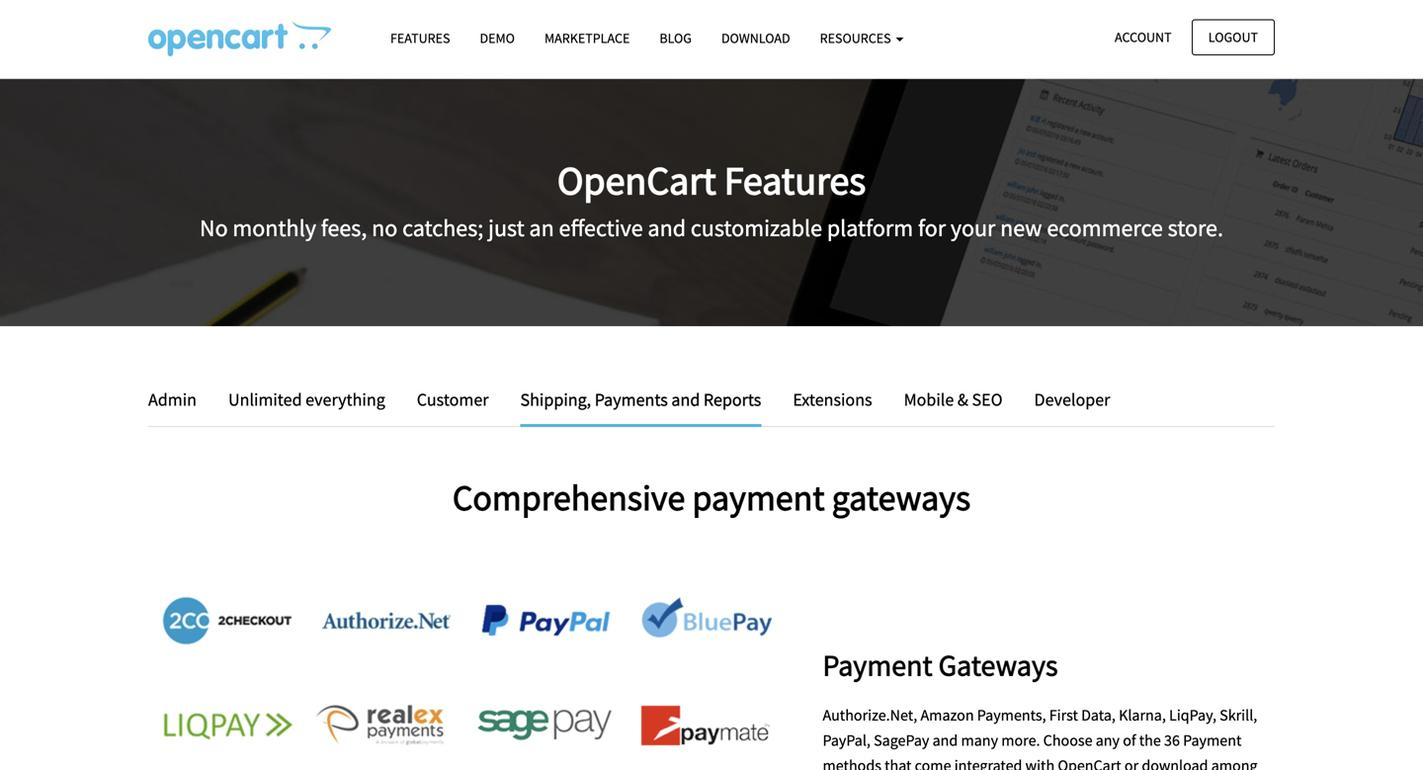 Task type: vqa. For each thing, say whether or not it's contained in the screenshot.
many
yes



Task type: locate. For each thing, give the bounding box(es) containing it.
payment up authorize.net,
[[823, 647, 933, 684]]

and right effective
[[648, 213, 686, 243]]

opencart
[[558, 155, 717, 205], [1058, 756, 1122, 770]]

and
[[648, 213, 686, 243], [672, 389, 700, 411], [933, 731, 959, 751]]

download
[[722, 29, 791, 47]]

payments
[[595, 389, 668, 411]]

0 vertical spatial opencart
[[558, 155, 717, 205]]

and down amazon
[[933, 731, 959, 751]]

your
[[951, 213, 996, 243]]

shipping,
[[521, 389, 592, 411]]

1 vertical spatial payment
[[1184, 731, 1242, 751]]

many
[[962, 731, 999, 751]]

payment gateways image
[[148, 569, 786, 770]]

1 horizontal spatial payment
[[1184, 731, 1242, 751]]

opencart up effective
[[558, 155, 717, 205]]

payment
[[693, 475, 825, 520]]

seo
[[973, 389, 1003, 411]]

features up customizable
[[725, 155, 866, 205]]

of
[[1124, 731, 1137, 751]]

2 vertical spatial and
[[933, 731, 959, 751]]

sagepay
[[874, 731, 930, 751]]

new
[[1001, 213, 1043, 243]]

platform
[[828, 213, 914, 243]]

with
[[1026, 756, 1055, 770]]

extensions link
[[779, 386, 888, 414]]

demo
[[480, 29, 515, 47]]

opencart down any
[[1058, 756, 1122, 770]]

0 vertical spatial and
[[648, 213, 686, 243]]

shipping, payments and reports link
[[506, 386, 777, 427]]

admin
[[148, 389, 197, 411]]

paypal,
[[823, 731, 871, 751]]

resources
[[820, 29, 894, 47]]

for
[[919, 213, 946, 243]]

integrated
[[955, 756, 1023, 770]]

&
[[958, 389, 969, 411]]

authorize.net, amazon payments, first data, klarna, liqpay, skrill, paypal, sagepay and many more. choose any of the 36 payment methods that come integrated with opencart or download amo
[[823, 706, 1258, 770]]

and left 'reports'
[[672, 389, 700, 411]]

account link
[[1099, 19, 1189, 55]]

extensions
[[793, 389, 873, 411]]

payment
[[823, 647, 933, 684], [1184, 731, 1242, 751]]

unlimited
[[228, 389, 302, 411]]

1 horizontal spatial opencart
[[1058, 756, 1122, 770]]

1 horizontal spatial features
[[725, 155, 866, 205]]

an
[[530, 213, 555, 243]]

36
[[1165, 731, 1181, 751]]

features
[[391, 29, 450, 47], [725, 155, 866, 205]]

fees,
[[321, 213, 367, 243]]

0 horizontal spatial features
[[391, 29, 450, 47]]

admin link
[[148, 386, 212, 414]]

download
[[1142, 756, 1209, 770]]

or
[[1125, 756, 1139, 770]]

features left demo
[[391, 29, 450, 47]]

resources link
[[806, 21, 919, 56]]

0 horizontal spatial opencart
[[558, 155, 717, 205]]

1 vertical spatial opencart
[[1058, 756, 1122, 770]]

payments,
[[978, 706, 1047, 725]]

0 vertical spatial payment
[[823, 647, 933, 684]]

and inside the authorize.net, amazon payments, first data, klarna, liqpay, skrill, paypal, sagepay and many more. choose any of the 36 payment methods that come integrated with opencart or download amo
[[933, 731, 959, 751]]

authorize.net,
[[823, 706, 918, 725]]

any
[[1096, 731, 1120, 751]]

payment down liqpay,
[[1184, 731, 1242, 751]]

logout
[[1209, 28, 1259, 46]]

everything
[[306, 389, 385, 411]]

opencart inside opencart features no monthly fees, no catches; just an effective and customizable platform for your new ecommerce store.
[[558, 155, 717, 205]]

first
[[1050, 706, 1079, 725]]

and inside opencart features no monthly fees, no catches; just an effective and customizable platform for your new ecommerce store.
[[648, 213, 686, 243]]

comprehensive payment gateways
[[453, 475, 971, 520]]

demo link
[[465, 21, 530, 56]]

opencart inside the authorize.net, amazon payments, first data, klarna, liqpay, skrill, paypal, sagepay and many more. choose any of the 36 payment methods that come integrated with opencart or download amo
[[1058, 756, 1122, 770]]

logout link
[[1192, 19, 1276, 55]]

gateways
[[939, 647, 1059, 684]]

choose
[[1044, 731, 1093, 751]]

store.
[[1168, 213, 1224, 243]]

1 vertical spatial features
[[725, 155, 866, 205]]



Task type: describe. For each thing, give the bounding box(es) containing it.
klarna,
[[1119, 706, 1167, 725]]

unlimited everything
[[228, 389, 385, 411]]

0 vertical spatial features
[[391, 29, 450, 47]]

marketplace
[[545, 29, 630, 47]]

opencart features no monthly fees, no catches; just an effective and customizable platform for your new ecommerce store.
[[200, 155, 1224, 243]]

customer link
[[402, 386, 504, 414]]

developer
[[1035, 389, 1111, 411]]

data,
[[1082, 706, 1116, 725]]

comprehensive
[[453, 475, 686, 520]]

the
[[1140, 731, 1162, 751]]

blog
[[660, 29, 692, 47]]

customer
[[417, 389, 489, 411]]

mobile & seo link
[[890, 386, 1018, 414]]

methods
[[823, 756, 882, 770]]

just
[[489, 213, 525, 243]]

gateways
[[832, 475, 971, 520]]

developer link
[[1020, 386, 1111, 414]]

mobile
[[904, 389, 955, 411]]

catches;
[[403, 213, 484, 243]]

more.
[[1002, 731, 1041, 751]]

payment gateways
[[823, 647, 1059, 684]]

marketplace link
[[530, 21, 645, 56]]

and for authorize.net,
[[933, 731, 959, 751]]

account
[[1115, 28, 1172, 46]]

no
[[372, 213, 398, 243]]

blog link
[[645, 21, 707, 56]]

payment inside the authorize.net, amazon payments, first data, klarna, liqpay, skrill, paypal, sagepay and many more. choose any of the 36 payment methods that come integrated with opencart or download amo
[[1184, 731, 1242, 751]]

liqpay,
[[1170, 706, 1217, 725]]

no
[[200, 213, 228, 243]]

download link
[[707, 21, 806, 56]]

reports
[[704, 389, 762, 411]]

opencart - features image
[[148, 21, 331, 56]]

shipping, payments and reports
[[521, 389, 762, 411]]

unlimited everything link
[[214, 386, 400, 414]]

and for opencart
[[648, 213, 686, 243]]

1 vertical spatial and
[[672, 389, 700, 411]]

effective
[[559, 213, 643, 243]]

ecommerce
[[1048, 213, 1164, 243]]

amazon
[[921, 706, 975, 725]]

come
[[915, 756, 952, 770]]

mobile & seo
[[904, 389, 1003, 411]]

0 horizontal spatial payment
[[823, 647, 933, 684]]

features inside opencart features no monthly fees, no catches; just an effective and customizable platform for your new ecommerce store.
[[725, 155, 866, 205]]

features link
[[376, 21, 465, 56]]

customizable
[[691, 213, 823, 243]]

that
[[885, 756, 912, 770]]

monthly
[[233, 213, 316, 243]]

skrill,
[[1220, 706, 1258, 725]]



